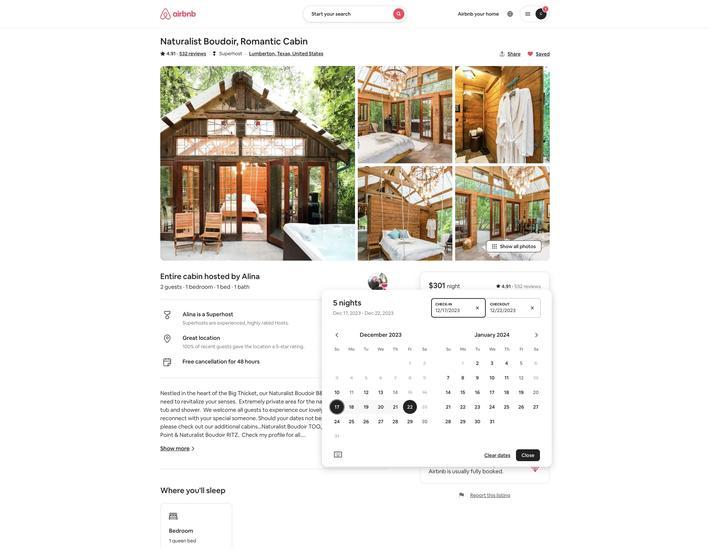 Task type: vqa. For each thing, say whether or not it's contained in the screenshot.
rightmost 20
yes



Task type: describe. For each thing, give the bounding box(es) containing it.
0 horizontal spatial 12 button
[[359, 386, 374, 400]]

entire
[[160, 272, 181, 281]]

0 horizontal spatial 27
[[378, 419, 384, 425]]

· left bath
[[232, 283, 233, 291]]

1 22 from the left
[[407, 404, 413, 410]]

naturalist up available
[[325, 407, 349, 414]]

1 horizontal spatial you
[[234, 515, 243, 522]]

lovely
[[309, 407, 324, 414]]

1 horizontal spatial 10 button
[[485, 371, 499, 385]]

20 for right 20 button
[[533, 390, 539, 396]]

for right available
[[346, 415, 354, 422]]

2023 left the -
[[350, 310, 361, 316]]

boudoir down outdoor
[[351, 407, 371, 414]]

report
[[470, 492, 486, 499]]

· up add date text box
[[512, 283, 513, 290]]

0 horizontal spatial 13 button
[[374, 386, 388, 400]]

december 2023
[[360, 331, 402, 339]]

2 21 button from the left
[[441, 400, 456, 414]]

reserve
[[474, 347, 495, 355]]

your inside button
[[324, 11, 334, 17]]

1 mo from the left
[[349, 347, 355, 352]]

0 vertical spatial with
[[341, 398, 352, 406]]

1 vertical spatial this
[[487, 492, 496, 499]]

private inside nestled in the heart of the big thicket, our naturalist boudoir b&b has everything you need to revitalize your senses.  extremely private area for the naturalist with outdoor hot tub and shower.  we welcome all guests to experience our lovely naturalist boudoir & reconnect with your special someone. should your dates not be available for this cabin, please check out our additional cabins...naturalist boudoir too, naturalist boudoir on point & naturalist boudoir ritz.  check my profile for all.
[[266, 398, 284, 406]]

cabins...naturalist
[[241, 423, 286, 431]]

· down the cabin
[[183, 283, 184, 291]]

1 16 button from the left
[[417, 386, 432, 400]]

dates inside nestled in the heart of the big thicket, our naturalist boudoir b&b has everything you need to revitalize your senses.  extremely private area for the naturalist with outdoor hot tub and shower.  we welcome all guests to experience our lovely naturalist boudoir & reconnect with your special someone. should your dates not be available for this cabin, please check out our additional cabins...naturalist boudoir too, naturalist boudoir on point & naturalist boudoir ritz.  check my profile for all.
[[290, 415, 304, 422]]

5 inside the 5 nights dec 17, 2023 - dec 22, 2023
[[333, 298, 337, 308]]

1 vertical spatial 6 button
[[374, 371, 388, 385]]

0 horizontal spatial 10 button
[[330, 386, 344, 400]]

welcome
[[213, 407, 236, 414]]

boudoir down cabin,
[[349, 423, 369, 431]]

search
[[335, 11, 351, 17]]

for right 'area'
[[298, 398, 305, 406]]

place
[[494, 461, 507, 468]]

check inside nestled in the heart of the big thicket, our naturalist boudoir b&b has everything you need to revitalize your senses.  extremely private area for the naturalist with outdoor hot tub and shower.  we welcome all guests to experience our lovely naturalist boudoir & reconnect with your special someone. should your dates not be available for this cabin, please check out our additional cabins...naturalist boudoir too, naturalist boudoir on point & naturalist boudoir ritz.  check my profile for all.
[[178, 423, 194, 431]]

calendar application
[[322, 324, 710, 450]]

0 horizontal spatial 17 button
[[330, 400, 344, 414]]

cabin,
[[365, 415, 381, 422]]

1 vertical spatial 27 button
[[374, 415, 388, 429]]

2 22 button from the left
[[456, 400, 470, 414]]

everything
[[338, 390, 365, 397]]

free
[[183, 358, 194, 366]]

1 vertical spatial location
[[253, 344, 271, 350]]

may
[[244, 515, 255, 522]]

show more button
[[160, 445, 195, 452]]

2 for december
[[423, 360, 426, 367]]

x
[[442, 379, 445, 387]]

0 vertical spatial 4.91 · 532 reviews
[[167, 50, 206, 57]]

is right this
[[441, 461, 445, 468]]

0 horizontal spatial 3 button
[[330, 371, 344, 385]]

9 for first 9 button from left
[[423, 375, 426, 381]]

1 horizontal spatial nature,
[[244, 457, 262, 464]]

fully
[[471, 468, 481, 475]]

1 23 button from the left
[[417, 400, 432, 414]]

0 horizontal spatial &
[[175, 432, 178, 439]]

2 14 from the left
[[446, 390, 451, 396]]

1 horizontal spatial 4.91 · 532 reviews
[[502, 283, 541, 290]]

senses.
[[218, 398, 237, 406]]

0 horizontal spatial are
[[179, 515, 187, 522]]

won't
[[466, 365, 478, 371]]

MM/DD/YYYY text field
[[435, 307, 469, 314]]

1 horizontal spatial 12
[[519, 375, 524, 381]]

one
[[274, 482, 284, 489]]

clear dates
[[484, 452, 511, 459]]

1 9 button from the left
[[417, 371, 432, 385]]

30 for 1st 30 button from the right
[[475, 419, 480, 425]]

great
[[183, 335, 198, 342]]

alina is a superhost superhosts are experienced, highly rated hosts.
[[183, 311, 289, 326]]

naturalist down available
[[323, 423, 348, 431]]

shower.
[[181, 407, 201, 414]]

0 horizontal spatial location
[[199, 335, 220, 342]]

2023 right 22,
[[383, 310, 394, 316]]

1 button for january 2024
[[456, 356, 470, 370]]

2 button for december 2023
[[417, 356, 432, 370]]

is inside alina's place on airbnb is usually fully booked.
[[447, 468, 451, 475]]

to inside naturalist boudoir is an unusual space where one can get back to nature in a peaceful, private setting.
[[319, 482, 325, 489]]

texas,
[[277, 50, 291, 57]]

6 for the top 6 button
[[534, 360, 537, 367]]

of inside nestled in the heart of the big thicket, our naturalist boudoir b&b has everything you need to revitalize your senses.  extremely private area for the naturalist with outdoor hot tub and shower.  we welcome all guests to experience our lovely naturalist boudoir & reconnect with your special someone. should your dates not be available for this cabin, please check out our additional cabins...naturalist boudoir too, naturalist boudoir on point & naturalist boudoir ritz.  check my profile for all.
[[212, 390, 217, 397]]

2 sa from the left
[[534, 347, 539, 352]]

airbnb your home
[[458, 11, 499, 17]]

0 vertical spatial 17 button
[[485, 386, 499, 400]]

1 horizontal spatial &
[[372, 407, 376, 414]]

to down ritz.
[[238, 457, 243, 464]]

experience
[[269, 407, 298, 414]]

to down show more button
[[177, 457, 183, 464]]

1 horizontal spatial 19
[[519, 390, 524, 396]]

0 horizontal spatial fee
[[452, 392, 461, 399]]

0 horizontal spatial you
[[168, 515, 177, 522]]

naturalist boudoir, romantic cabin
[[160, 35, 308, 47]]

1 horizontal spatial 27
[[533, 404, 539, 410]]

start
[[312, 11, 323, 17]]

1 29 button from the left
[[403, 415, 417, 429]]

2 9 button from the left
[[470, 371, 485, 385]]

0 horizontal spatial 26
[[363, 419, 369, 425]]

31 for 31 button to the left
[[335, 433, 339, 440]]

all.
[[295, 432, 302, 439]]

0 horizontal spatial 11 button
[[344, 386, 359, 400]]

boudoir up 'area'
[[295, 390, 315, 397]]

2 15 button from the left
[[456, 386, 470, 400]]

1 inside bedroom 1 queen bed
[[169, 538, 171, 544]]

13 for leftmost 13 button
[[378, 390, 383, 396]]

bath
[[238, 283, 250, 291]]

entire cabin hosted by alina 2 guests · 1 bedroom · 1 bed · 1 bath
[[160, 272, 260, 291]]

0 horizontal spatial 19
[[364, 404, 369, 410]]

16 for first 16 button from right
[[475, 390, 480, 396]]

0 vertical spatial 12 button
[[514, 371, 529, 385]]

1 vertical spatial 4 button
[[344, 371, 359, 385]]

0 horizontal spatial 31 button
[[330, 429, 344, 443]]

close
[[522, 452, 535, 459]]

for left 48
[[228, 358, 236, 366]]

1 vertical spatial check
[[279, 457, 295, 464]]

0 horizontal spatial 5 button
[[359, 371, 374, 385]]

of inside 'great location 100% of recent guests gave the location a 5-star rating.'
[[195, 344, 200, 350]]

this
[[429, 461, 439, 468]]

great location 100% of recent guests gave the location a 5-star rating.
[[183, 335, 304, 350]]

21 for 2nd 21 button from the left
[[446, 404, 451, 410]]

airbnb service fee button
[[429, 404, 475, 412]]

revitalize
[[181, 398, 204, 406]]

the up lovely
[[306, 398, 315, 406]]

1 horizontal spatial 20 button
[[529, 386, 543, 400]]

1 horizontal spatial our
[[259, 390, 268, 397]]

bedroom 1 queen bed
[[169, 528, 196, 544]]

a left rare
[[446, 461, 449, 468]]

guests for cabin
[[165, 283, 182, 291]]

actually
[[188, 515, 208, 522]]

0 vertical spatial superhost
[[219, 50, 242, 57]]

4 for bottom 4 button
[[350, 375, 353, 381]]

the inside 'great location 100% of recent guests gave the location a 5-star rating.'
[[245, 344, 252, 350]]

heart
[[197, 390, 211, 397]]

3 for leftmost 3 button
[[336, 375, 338, 381]]

nights inside the 5 nights dec 17, 2023 - dec 22, 2023
[[339, 298, 361, 308]]

star
[[280, 344, 289, 350]]

22,
[[375, 310, 381, 316]]

2 vertical spatial our
[[205, 423, 213, 431]]

charged
[[486, 365, 505, 371]]

photos
[[520, 243, 536, 250]]

$225
[[528, 404, 541, 412]]

united
[[292, 50, 308, 57]]

1 horizontal spatial 19 button
[[514, 386, 529, 400]]

0 vertical spatial 6 button
[[529, 356, 543, 370]]

5-
[[276, 344, 280, 350]]

cabin
[[283, 35, 308, 47]]

1 15 button from the left
[[403, 386, 417, 400]]

area
[[285, 398, 296, 406]]

1 th from the left
[[393, 347, 398, 352]]

rating.
[[290, 344, 304, 350]]

0 horizontal spatial 17
[[335, 404, 339, 410]]

0 vertical spatial 13 button
[[529, 371, 543, 385]]

· left 532 reviews 'button'
[[177, 50, 178, 57]]

0 vertical spatial 25 button
[[499, 400, 514, 414]]

close button
[[516, 450, 540, 461]]

lumberton, texas, united states button
[[249, 49, 323, 58]]

· left 󰀃
[[209, 50, 210, 58]]

1 vertical spatial with
[[188, 415, 199, 422]]

1 horizontal spatial 4 button
[[499, 356, 514, 370]]

guests for location
[[217, 344, 232, 350]]

experienced,
[[217, 320, 246, 326]]

unplug
[[184, 457, 202, 464]]

yet
[[506, 365, 513, 371]]

space
[[240, 482, 256, 489]]

night
[[447, 283, 460, 290]]

1 horizontal spatial 25
[[504, 404, 509, 410]]

1 14 button from the left
[[388, 386, 403, 400]]

1 horizontal spatial 26
[[518, 404, 524, 410]]

naturalist boudoir is an unusual space where one can get back to nature in a peaceful, private setting.
[[160, 482, 379, 497]]

1 15 from the left
[[408, 390, 412, 396]]

airbnb inside alina's place on airbnb is usually fully booked.
[[429, 468, 446, 475]]

0 horizontal spatial 25
[[349, 419, 354, 425]]

by alina
[[231, 272, 260, 281]]

0 horizontal spatial 19 button
[[359, 400, 374, 414]]

setting.
[[179, 490, 199, 497]]

private restroom. image
[[455, 66, 550, 163]]

$1,506
[[524, 379, 541, 387]]

6 for bottom 6 button
[[379, 375, 382, 381]]

should
[[258, 415, 276, 422]]

1 horizontal spatial 24
[[489, 404, 495, 410]]

show more
[[160, 445, 190, 452]]

clear
[[484, 452, 497, 459]]

booked.
[[483, 468, 504, 475]]

1 horizontal spatial 11 button
[[499, 371, 514, 385]]

2 horizontal spatial we
[[489, 347, 496, 352]]

1 vertical spatial 24
[[334, 419, 340, 425]]

to up should
[[263, 407, 268, 414]]

bed inside entire cabin hosted by alina 2 guests · 1 bedroom · 1 bed · 1 bath
[[220, 283, 230, 291]]

naturalist up 'area'
[[269, 390, 294, 397]]

2 28 from the left
[[445, 419, 451, 425]]

1 horizontal spatial 10
[[490, 375, 495, 381]]

1 horizontal spatial out
[[296, 457, 305, 464]]

1 sa from the left
[[422, 347, 427, 352]]

nestled
[[160, 390, 180, 397]]

1 vertical spatial nights
[[450, 379, 466, 387]]

share button
[[497, 48, 523, 60]]

1 horizontal spatial 4.91
[[502, 283, 511, 290]]

1 horizontal spatial in
[[209, 515, 213, 522]]

your left special
[[200, 415, 212, 422]]

thicket,
[[238, 390, 258, 397]]

cancellation
[[195, 358, 227, 366]]

the up revitalize
[[187, 390, 196, 397]]

lumberton,
[[249, 50, 276, 57]]

8 for 1st 8 button from right
[[461, 375, 464, 381]]

0 horizontal spatial 10
[[334, 390, 340, 396]]

on inside nestled in the heart of the big thicket, our naturalist boudoir b&b has everything you need to revitalize your senses.  extremely private area for the naturalist with outdoor hot tub and shower.  we welcome all guests to experience our lovely naturalist boudoir & reconnect with your special someone. should your dates not be available for this cabin, please check out our additional cabins...naturalist boudoir too, naturalist boudoir on point & naturalist boudoir ritz.  check my profile for all.
[[370, 423, 376, 431]]

1 vertical spatial and
[[203, 457, 213, 464]]

1 horizontal spatial 5 button
[[514, 356, 529, 370]]

1 vertical spatial 24 button
[[330, 415, 344, 429]]

suspended queen bed. image
[[358, 166, 452, 261]]

1 horizontal spatial fee
[[467, 404, 475, 412]]

cleaning fee button
[[429, 392, 461, 399]]

your down heart
[[205, 398, 217, 406]]

$301 for $301 night
[[429, 281, 445, 290]]

hosts.
[[275, 320, 289, 326]]

january 2024
[[475, 331, 510, 339]]

airbnb for airbnb your home
[[458, 11, 474, 17]]

1 inside dropdown button
[[545, 7, 546, 11]]

1 vertical spatial nature,
[[215, 515, 233, 522]]

boudoir up all.
[[287, 423, 307, 431]]

1 vertical spatial 26 button
[[359, 415, 374, 429]]

0 horizontal spatial 12
[[364, 390, 369, 396]]

$301 for $301 x 5 nights
[[429, 379, 441, 387]]

1 vertical spatial reviews
[[524, 283, 541, 290]]

1 vertical spatial our
[[299, 407, 308, 414]]

encounter
[[256, 515, 283, 522]]

1 22 button from the left
[[403, 400, 417, 414]]

reserve button
[[429, 343, 541, 360]]

is inside alina is a superhost superhosts are experienced, highly rated hosts.
[[197, 311, 201, 318]]

your down experience
[[277, 415, 288, 422]]

1 fr from the left
[[408, 347, 412, 352]]

a inside 'great location 100% of recent guests gave the location a 5-star rating.'
[[272, 344, 275, 350]]

0 vertical spatial back
[[224, 457, 236, 464]]

report this listing
[[470, 492, 510, 499]]

29 for 2nd 29 button from left
[[460, 419, 466, 425]]

$301 night
[[429, 281, 460, 290]]

and inside nestled in the heart of the big thicket, our naturalist boudoir b&b has everything you need to revitalize your senses.  extremely private area for the naturalist with outdoor hot tub and shower.  we welcome all guests to experience our lovely naturalist boudoir & reconnect with your special someone. should your dates not be available for this cabin, please check out our additional cabins...naturalist boudoir too, naturalist boudoir on point & naturalist boudoir ritz.  check my profile for all.
[[170, 407, 180, 414]]

alina's
[[476, 461, 492, 468]]

1 horizontal spatial 26 button
[[514, 400, 529, 414]]

20 for the left 20 button
[[378, 404, 384, 410]]

17,
[[343, 310, 349, 316]]

0 vertical spatial reviews
[[189, 50, 206, 57]]

1 horizontal spatial we
[[378, 347, 384, 352]]

the left woods. on the bottom of page
[[332, 515, 341, 522]]

naturalist left boudoir.
[[306, 457, 330, 464]]

$301 x 5 nights
[[429, 379, 466, 387]]

report this listing button
[[459, 492, 510, 499]]

0 vertical spatial 4.91
[[167, 50, 176, 57]]

on inside alina's place on airbnb is usually fully booked.
[[509, 461, 515, 468]]

2 mo from the left
[[460, 347, 466, 352]]

1 horizontal spatial 27 button
[[529, 400, 543, 414]]



Task type: locate. For each thing, give the bounding box(es) containing it.
check right come
[[279, 457, 295, 464]]

boudoir inside naturalist boudoir is an unusual space where one can get back to nature in a peaceful, private setting.
[[186, 482, 206, 489]]

in inside nestled in the heart of the big thicket, our naturalist boudoir b&b has everything you need to revitalize your senses.  extremely private area for the naturalist with outdoor hot tub and shower.  we welcome all guests to experience our lovely naturalist boudoir & reconnect with your special someone. should your dates not be available for this cabin, please check out our additional cabins...naturalist boudoir too, naturalist boudoir on point & naturalist boudoir ritz.  check my profile for all.
[[181, 390, 186, 397]]

1 2 button from the left
[[417, 356, 432, 370]]

1 horizontal spatial 16 button
[[470, 386, 485, 400]]

1 horizontal spatial 6
[[534, 360, 537, 367]]

100%
[[183, 344, 194, 350]]

0 horizontal spatial 2
[[160, 283, 163, 291]]

you left may
[[234, 515, 243, 522]]

guests left gave
[[217, 344, 232, 350]]

0 horizontal spatial 8 button
[[403, 371, 417, 385]]

1 vertical spatial 13 button
[[374, 386, 388, 400]]

2 9 from the left
[[476, 375, 479, 381]]

airbnb for airbnb service fee
[[429, 404, 446, 412]]

dates inside "button"
[[498, 452, 511, 459]]

back inside naturalist boudoir is an unusual space where one can get back to nature in a peaceful, private setting.
[[305, 482, 318, 489]]

28 button right cabin,
[[388, 415, 403, 429]]

5 button up everything
[[359, 371, 374, 385]]

21 right hot
[[393, 404, 398, 410]]

0 horizontal spatial 6 button
[[374, 371, 388, 385]]

0 horizontal spatial 3
[[336, 375, 338, 381]]

saved button
[[525, 48, 553, 60]]

need
[[160, 398, 173, 406]]

10 button left the yet
[[485, 371, 499, 385]]

1 vertical spatial dates
[[498, 452, 511, 459]]

21 down the cleaning fee
[[446, 404, 451, 410]]

out inside nestled in the heart of the big thicket, our naturalist boudoir b&b has everything you need to revitalize your senses.  extremely private area for the naturalist with outdoor hot tub and shower.  we welcome all guests to experience our lovely naturalist boudoir & reconnect with your special someone. should your dates not be available for this cabin, please check out our additional cabins...naturalist boudoir too, naturalist boudoir on point & naturalist boudoir ritz.  check my profile for all.
[[195, 423, 204, 431]]

23
[[422, 404, 427, 410], [475, 404, 480, 410]]

naturalist
[[160, 35, 202, 47], [269, 390, 294, 397], [325, 407, 349, 414], [323, 423, 348, 431], [180, 432, 204, 439], [306, 457, 330, 464], [160, 482, 185, 489]]

1 horizontal spatial 18 button
[[499, 386, 514, 400]]

16
[[422, 390, 427, 396], [475, 390, 480, 396]]

2 2 button from the left
[[470, 356, 485, 370]]

2 th from the left
[[505, 347, 510, 352]]

9
[[423, 375, 426, 381], [476, 375, 479, 381]]

0 horizontal spatial 20 button
[[374, 400, 388, 414]]

23 for first 23 button from right
[[475, 404, 480, 410]]

23 button
[[417, 400, 432, 414], [470, 400, 485, 414]]

0 horizontal spatial out
[[195, 423, 204, 431]]

0 horizontal spatial 4.91
[[167, 50, 176, 57]]

25 button left $225
[[499, 400, 514, 414]]

1 vertical spatial 17
[[335, 404, 339, 410]]

532 up add date text box
[[515, 283, 523, 290]]

9 for 1st 9 button from right
[[476, 375, 479, 381]]

19 button up cabin,
[[359, 400, 374, 414]]

0 vertical spatial get
[[214, 457, 223, 464]]

0 vertical spatial are
[[209, 320, 216, 326]]

8 for first 8 button from left
[[409, 375, 411, 381]]

you'll
[[186, 486, 205, 496]]

0 horizontal spatial get
[[214, 457, 223, 464]]

1 horizontal spatial 11
[[505, 375, 509, 381]]

0 horizontal spatial 28 button
[[388, 415, 403, 429]]

1 dec from the left
[[333, 310, 342, 316]]

this left listing
[[487, 492, 496, 499]]

2 21 from the left
[[446, 404, 451, 410]]

be inside nestled in the heart of the big thicket, our naturalist boudoir b&b has everything you need to revitalize your senses.  extremely private area for the naturalist with outdoor hot tub and shower.  we welcome all guests to experience our lovely naturalist boudoir & reconnect with your special someone. should your dates not be available for this cabin, please check out our additional cabins...naturalist boudoir too, naturalist boudoir on point & naturalist boudoir ritz.  check my profile for all.
[[315, 415, 322, 422]]

23 for second 23 button from the right
[[422, 404, 427, 410]]

10 button right "b&b"
[[330, 386, 344, 400]]

we down january 2024
[[489, 347, 496, 352]]

28 button down airbnb service fee button
[[441, 415, 456, 429]]

31 for top 31 button
[[490, 419, 495, 425]]

26 button down $1,506
[[514, 400, 529, 414]]

2 7 button from the left
[[441, 371, 456, 385]]

6 up $1,506
[[534, 360, 537, 367]]

reviews
[[189, 50, 206, 57], [524, 283, 541, 290]]

1 vertical spatial 18 button
[[344, 400, 359, 414]]

1 21 button from the left
[[388, 400, 403, 414]]

bed inside bedroom 1 queen bed
[[187, 538, 196, 544]]

1 vertical spatial 3
[[336, 375, 338, 381]]

bed right queen
[[187, 538, 196, 544]]

private
[[266, 398, 284, 406], [160, 490, 178, 497]]

your inside profile element
[[475, 11, 485, 17]]

alina is a superhost. learn more about alina. image
[[368, 272, 388, 291], [368, 272, 388, 291]]

24
[[489, 404, 495, 410], [334, 419, 340, 425]]

share
[[508, 51, 521, 57]]

0 vertical spatial of
[[195, 344, 200, 350]]

1 7 from the left
[[394, 375, 397, 381]]

23 left airbnb service fee
[[422, 404, 427, 410]]

15 up service
[[460, 390, 465, 396]]

3 for the right 3 button
[[491, 360, 493, 367]]

nights
[[339, 298, 361, 308], [450, 379, 466, 387]]

this inside nestled in the heart of the big thicket, our naturalist boudoir b&b has everything you need to revitalize your senses.  extremely private area for the naturalist with outdoor hot tub and shower.  we welcome all guests to experience our lovely naturalist boudoir & reconnect with your special someone. should your dates not be available for this cabin, please check out our additional cabins...naturalist boudoir too, naturalist boudoir on point & naturalist boudoir ritz.  check my profile for all.
[[355, 415, 364, 422]]

2 vertical spatial of
[[326, 515, 331, 522]]

1 23 from the left
[[422, 404, 427, 410]]

$85
[[531, 392, 541, 399]]

2 button for january 2024
[[470, 356, 485, 370]]

1 horizontal spatial 29
[[460, 419, 466, 425]]

usually
[[452, 468, 469, 475]]

come
[[264, 457, 278, 464]]

saved
[[536, 51, 550, 57]]

1 horizontal spatial 7
[[447, 375, 450, 381]]

location left 5-
[[253, 344, 271, 350]]

1 8 from the left
[[409, 375, 411, 381]]

0 vertical spatial 4 button
[[499, 356, 514, 370]]

27 button
[[529, 400, 543, 414], [374, 415, 388, 429]]

11 for '11' button to the left
[[349, 390, 354, 396]]

1 vertical spatial bed
[[187, 538, 196, 544]]

0 vertical spatial in
[[181, 390, 186, 397]]

16 for second 16 button from the right
[[422, 390, 427, 396]]

creatures
[[300, 515, 324, 522]]

0 vertical spatial bed
[[220, 283, 230, 291]]

ready
[[160, 457, 176, 464]]

12/17/2023
[[433, 307, 457, 314]]

superhosts
[[183, 320, 208, 326]]

guests down extremely
[[244, 407, 261, 414]]

19 up cabin,
[[364, 404, 369, 410]]

b&b
[[316, 390, 327, 397]]

17 down charged
[[490, 390, 494, 396]]

private up experience
[[266, 398, 284, 406]]

1 vertical spatial of
[[212, 390, 217, 397]]

0 horizontal spatial 29
[[407, 419, 413, 425]]

0 vertical spatial be
[[479, 365, 485, 371]]

2 vertical spatial airbnb
[[429, 468, 446, 475]]

19 button
[[514, 386, 529, 400], [359, 400, 374, 414]]

private left setting. on the left bottom of the page
[[160, 490, 178, 497]]

1 vertical spatial be
[[315, 415, 322, 422]]

1 1 button from the left
[[403, 356, 417, 370]]

0 horizontal spatial check
[[178, 423, 194, 431]]

21 button
[[388, 400, 403, 414], [441, 400, 456, 414]]

a inside naturalist boudoir is an unusual space where one can get back to nature in a peaceful, private setting.
[[349, 482, 352, 489]]

this left cabin,
[[355, 415, 364, 422]]

1 horizontal spatial mo
[[460, 347, 466, 352]]

airbnb your home link
[[454, 7, 503, 21]]

10
[[490, 375, 495, 381], [334, 390, 340, 396]]

1 8 button from the left
[[403, 371, 417, 385]]

11 down the yet
[[505, 375, 509, 381]]

0 vertical spatial nature,
[[244, 457, 262, 464]]

0 vertical spatial 31
[[490, 419, 495, 425]]

th down 2024
[[505, 347, 510, 352]]

2 horizontal spatial you
[[367, 390, 376, 397]]

· down hosted
[[214, 283, 215, 291]]

· lumberton, texas, united states
[[245, 50, 323, 58]]

0 vertical spatial on
[[370, 423, 376, 431]]

all inside button
[[514, 243, 519, 250]]

0 horizontal spatial 9 button
[[417, 371, 432, 385]]

1 horizontal spatial 31 button
[[485, 415, 499, 429]]

get inside naturalist boudoir is an unusual space where one can get back to nature in a peaceful, private setting.
[[295, 482, 304, 489]]

27 button down $85
[[529, 400, 543, 414]]

30 button down cleaning
[[417, 415, 432, 429]]

1 horizontal spatial are
[[209, 320, 216, 326]]

you inside nestled in the heart of the big thicket, our naturalist boudoir b&b has everything you need to revitalize your senses.  extremely private area for the naturalist with outdoor hot tub and shower.  we welcome all guests to experience our lovely naturalist boudoir & reconnect with your special someone. should your dates not be available for this cabin, please check out our additional cabins...naturalist boudoir too, naturalist boudoir on point & naturalist boudoir ritz.  check my profile for all.
[[367, 390, 376, 397]]

18 button down the yet
[[499, 386, 514, 400]]

0 vertical spatial 18
[[504, 390, 509, 396]]

31 up the 'clear'
[[490, 419, 495, 425]]

18 for the bottom the 18 button
[[349, 404, 354, 410]]

10 up naturalist
[[334, 390, 340, 396]]

your home away from home awaits. image
[[358, 66, 452, 163]]

private inside naturalist boudoir is an unusual space where one can get back to nature in a peaceful, private setting.
[[160, 490, 178, 497]]

reconnect
[[160, 415, 187, 422]]

back up unusual
[[224, 457, 236, 464]]

0 horizontal spatial show
[[160, 445, 175, 452]]

& up cabin,
[[372, 407, 376, 414]]

naturalist up setting. on the left bottom of the page
[[160, 482, 185, 489]]

1 horizontal spatial 3 button
[[485, 356, 499, 370]]

boudoir up setting. on the left bottom of the page
[[186, 482, 206, 489]]

25 button
[[499, 400, 514, 414], [344, 415, 359, 429]]

1 29 from the left
[[407, 419, 413, 425]]

all left photos
[[514, 243, 519, 250]]

to left nature
[[319, 482, 325, 489]]

the up senses.
[[219, 390, 227, 397]]

is inside naturalist boudoir is an unusual space where one can get back to nature in a peaceful, private setting.
[[207, 482, 211, 489]]

boudoir,
[[204, 35, 239, 47]]

2 1 button from the left
[[456, 356, 470, 370]]

1 horizontal spatial 9
[[476, 375, 479, 381]]

listing
[[497, 492, 510, 499]]

Add date text field
[[490, 307, 524, 314]]

0 vertical spatial 12
[[519, 375, 524, 381]]

2 29 from the left
[[460, 419, 466, 425]]

hosted
[[204, 272, 230, 281]]

for left all.
[[286, 432, 294, 439]]

out
[[195, 423, 204, 431], [296, 457, 305, 464]]

airbnb left home
[[458, 11, 474, 17]]

2 22 from the left
[[460, 404, 466, 410]]

nature, right the actually
[[215, 515, 233, 522]]

show inside button
[[500, 243, 513, 250]]

0 vertical spatial 10 button
[[485, 371, 499, 385]]

0 horizontal spatial all
[[238, 407, 243, 414]]

0 horizontal spatial 30 button
[[417, 415, 432, 429]]

to right need
[[175, 398, 180, 406]]

2 16 from the left
[[475, 390, 480, 396]]

25 left $225
[[504, 404, 509, 410]]

boudoir down additional
[[205, 432, 225, 439]]

0 horizontal spatial nature,
[[215, 515, 233, 522]]

and
[[170, 407, 180, 414], [203, 457, 213, 464]]

1 horizontal spatial 13 button
[[529, 371, 543, 385]]

we down december 2023
[[378, 347, 384, 352]]

18 for right the 18 button
[[504, 390, 509, 396]]

0 horizontal spatial 2 button
[[417, 356, 432, 370]]

20 button up cabin,
[[374, 400, 388, 414]]

our down special
[[205, 423, 213, 431]]

1 vertical spatial 5 button
[[359, 371, 374, 385]]

gave
[[233, 344, 243, 350]]

point
[[160, 432, 173, 439]]

1 vertical spatial superhost
[[206, 311, 233, 318]]

special
[[213, 415, 231, 422]]

12 button left hot
[[359, 386, 374, 400]]

guests inside entire cabin hosted by alina 2 guests · 1 bedroom · 1 bed · 1 bath
[[165, 283, 182, 291]]

3 down reserve button
[[491, 360, 493, 367]]

󰀃
[[213, 50, 216, 57]]

0 vertical spatial 532
[[179, 50, 188, 57]]

naturalist inside naturalist boudoir is an unusual space where one can get back to nature in a peaceful, private setting.
[[160, 482, 185, 489]]

1 su from the left
[[335, 347, 339, 352]]

1 21 from the left
[[393, 404, 398, 410]]

1 vertical spatial get
[[295, 482, 304, 489]]

we inside nestled in the heart of the big thicket, our naturalist boudoir b&b has everything you need to revitalize your senses.  extremely private area for the naturalist with outdoor hot tub and shower.  we welcome all guests to experience our lovely naturalist boudoir & reconnect with your special someone. should your dates not be available for this cabin, please check out our additional cabins...naturalist boudoir too, naturalist boudoir on point & naturalist boudoir ritz.  check my profile for all.
[[203, 407, 212, 414]]

2 15 from the left
[[460, 390, 465, 396]]

2 23 button from the left
[[470, 400, 485, 414]]

boudoir.
[[332, 457, 352, 464]]

of
[[195, 344, 200, 350], [212, 390, 217, 397], [326, 515, 331, 522]]

31 button up the 'clear'
[[485, 415, 499, 429]]

bedroom
[[189, 283, 213, 291]]

0 horizontal spatial 24 button
[[330, 415, 344, 429]]

2 29 button from the left
[[456, 415, 470, 429]]

1 vertical spatial &
[[175, 432, 178, 439]]

$301 left "x"
[[429, 379, 441, 387]]

2
[[160, 283, 163, 291], [423, 360, 426, 367], [476, 360, 479, 367]]

0 vertical spatial 11
[[505, 375, 509, 381]]

15
[[408, 390, 412, 396], [460, 390, 465, 396]]

13 button
[[529, 371, 543, 385], [374, 386, 388, 400]]

9 button right you
[[470, 371, 485, 385]]

nestled in the heart of the big thicket, our naturalist boudoir b&b has everything you need to revitalize your senses.  extremely private area for the naturalist with outdoor hot tub and shower.  we welcome all guests to experience our lovely naturalist boudoir & reconnect with your special someone. should your dates not be available for this cabin, please check out our additional cabins...naturalist boudoir too, naturalist boudoir on point & naturalist boudoir ritz.  check my profile for all.
[[160, 390, 386, 439]]

1 horizontal spatial 21 button
[[441, 400, 456, 414]]

2 8 button from the left
[[456, 371, 470, 385]]

31 button down available
[[330, 429, 344, 443]]

1 16 from the left
[[422, 390, 427, 396]]

superhost
[[219, 50, 242, 57], [206, 311, 233, 318]]

a
[[202, 311, 205, 318], [272, 344, 275, 350], [446, 461, 449, 468], [349, 482, 352, 489]]

guests inside nestled in the heart of the big thicket, our naturalist boudoir b&b has everything you need to revitalize your senses.  extremely private area for the naturalist with outdoor hot tub and shower.  we welcome all guests to experience our lovely naturalist boudoir & reconnect with your special someone. should your dates not be available for this cabin, please check out our additional cabins...naturalist boudoir too, naturalist boudoir on point & naturalist boudoir ritz.  check my profile for all.
[[244, 407, 261, 414]]

in inside naturalist boudoir is an unusual space where one can get back to nature in a peaceful, private setting.
[[344, 482, 348, 489]]

1 28 from the left
[[393, 419, 398, 425]]

with down everything
[[341, 398, 352, 406]]

2 for january
[[476, 360, 479, 367]]

are right superhosts
[[209, 320, 216, 326]]

clear dates button
[[482, 450, 513, 461]]

on down cabin,
[[370, 423, 376, 431]]

2 horizontal spatial 2
[[476, 360, 479, 367]]

29 for first 29 button
[[407, 419, 413, 425]]

tu
[[364, 347, 369, 352], [475, 347, 480, 352]]

bed
[[220, 283, 230, 291], [187, 538, 196, 544]]

outdoor
[[353, 398, 374, 406]]

1 30 from the left
[[422, 419, 427, 425]]

1 vertical spatial 532
[[515, 283, 523, 290]]

1 vertical spatial 26
[[363, 419, 369, 425]]

14 button
[[388, 386, 403, 400], [441, 386, 456, 400]]

naturalist
[[316, 398, 340, 406]]

1 30 button from the left
[[417, 415, 432, 429]]

you
[[367, 390, 376, 397], [168, 515, 177, 522], [234, 515, 243, 522]]

0 horizontal spatial 16
[[422, 390, 427, 396]]

16 button left "x"
[[417, 386, 432, 400]]

11 button right has
[[344, 386, 359, 400]]

1 vertical spatial 4.91
[[502, 283, 511, 290]]

30 for first 30 button
[[422, 419, 427, 425]]

0 horizontal spatial tu
[[364, 347, 369, 352]]

1 horizontal spatial nights
[[450, 379, 466, 387]]

21
[[393, 404, 398, 410], [446, 404, 451, 410]]

1 $301 from the top
[[429, 281, 445, 290]]

28
[[393, 419, 398, 425], [445, 419, 451, 425]]

great nature views. image
[[455, 166, 550, 261]]

1 horizontal spatial 21
[[446, 404, 451, 410]]

airbnb service fee
[[429, 404, 475, 412]]

27 down hot
[[378, 419, 384, 425]]

1 vertical spatial airbnb
[[429, 404, 446, 412]]

alina's place on airbnb is usually fully booked.
[[429, 461, 515, 475]]

can
[[285, 482, 294, 489]]

1 vertical spatial 31 button
[[330, 429, 344, 443]]

11 for rightmost '11' button
[[505, 375, 509, 381]]

nights right "x"
[[450, 379, 466, 387]]

location
[[199, 335, 220, 342], [253, 344, 271, 350]]

2 dec from the left
[[365, 310, 374, 316]]

0 horizontal spatial private
[[160, 490, 178, 497]]

0 horizontal spatial with
[[188, 415, 199, 422]]

where you'll sleep
[[160, 486, 225, 496]]

big
[[228, 390, 236, 397]]

rated
[[262, 320, 274, 326]]

as
[[160, 515, 167, 522]]

an
[[212, 482, 218, 489]]

naturalist up 532 reviews 'button'
[[160, 35, 202, 47]]

1 button for december 2023
[[403, 356, 417, 370]]

dec
[[333, 310, 342, 316], [365, 310, 374, 316]]

-
[[362, 310, 364, 316]]

16 down won't
[[475, 390, 480, 396]]

1 horizontal spatial get
[[295, 482, 304, 489]]

rare
[[450, 461, 461, 468]]

2023 inside the calendar 'application'
[[389, 331, 402, 339]]

tu down december
[[364, 347, 369, 352]]

2 tu from the left
[[475, 347, 480, 352]]

profile element
[[416, 0, 550, 28]]

15 button left cleaning
[[403, 386, 417, 400]]

0 horizontal spatial 6
[[379, 375, 382, 381]]

free cancellation for 48 hours
[[183, 358, 260, 366]]

peaceful and serene. image
[[160, 66, 355, 261]]

su
[[335, 347, 339, 352], [446, 347, 451, 352]]

naturalist up "more"
[[180, 432, 204, 439]]

1 vertical spatial 25
[[349, 419, 354, 425]]

13 up hot
[[378, 390, 383, 396]]

2 8 from the left
[[461, 375, 464, 381]]

1 9 from the left
[[423, 375, 426, 381]]

and right unplug
[[203, 457, 213, 464]]

2 23 from the left
[[475, 404, 480, 410]]

show for show more
[[160, 445, 175, 452]]

4 for the right 4 button
[[505, 360, 508, 367]]

0 horizontal spatial 21 button
[[388, 400, 403, 414]]

5 nights dec 17, 2023 - dec 22, 2023
[[333, 298, 394, 316]]

are inside alina is a superhost superhosts are experienced, highly rated hosts.
[[209, 320, 216, 326]]

15 left cleaning
[[408, 390, 412, 396]]

0 vertical spatial 25
[[504, 404, 509, 410]]

be right won't
[[479, 365, 485, 371]]

26 down outdoor
[[363, 419, 369, 425]]

has
[[328, 390, 337, 397]]

2 su from the left
[[446, 347, 451, 352]]

1 14 from the left
[[393, 390, 398, 396]]

is
[[197, 311, 201, 318], [441, 461, 445, 468], [447, 468, 451, 475], [207, 482, 211, 489]]

where
[[160, 486, 184, 496]]

0 vertical spatial 19 button
[[514, 386, 529, 400]]

a inside alina is a superhost superhosts are experienced, highly rated hosts.
[[202, 311, 205, 318]]

2 14 button from the left
[[441, 386, 456, 400]]

13 for 13 button to the top
[[534, 375, 538, 381]]

16 button down won't
[[470, 386, 485, 400]]

0 vertical spatial this
[[355, 415, 364, 422]]

home
[[486, 11, 499, 17]]

start your search button
[[303, 6, 407, 22]]

8 button
[[403, 371, 417, 385], [456, 371, 470, 385]]

show for show all photos
[[500, 243, 513, 250]]

2023 right december
[[389, 331, 402, 339]]

1 horizontal spatial guests
[[217, 344, 232, 350]]

show up ready
[[160, 445, 175, 452]]

recent
[[201, 344, 216, 350]]

1 horizontal spatial 24 button
[[485, 400, 499, 414]]

2 28 button from the left
[[441, 415, 456, 429]]

1 tu from the left
[[364, 347, 369, 352]]

16 button
[[417, 386, 432, 400], [470, 386, 485, 400]]

1
[[545, 7, 546, 11], [186, 283, 188, 291], [217, 283, 219, 291], [234, 283, 236, 291], [409, 360, 411, 367], [462, 360, 464, 367], [169, 538, 171, 544]]

2 7 from the left
[[447, 375, 450, 381]]

2 16 button from the left
[[470, 386, 485, 400]]

17 up available
[[335, 404, 339, 410]]

1 horizontal spatial with
[[341, 398, 352, 406]]

4.91 · 532 reviews left 󰀃
[[167, 50, 206, 57]]

Start your search search field
[[303, 6, 407, 22]]

2 fr from the left
[[520, 347, 524, 352]]

0 vertical spatial 17
[[490, 390, 494, 396]]

2 $301 from the top
[[429, 379, 441, 387]]

all inside nestled in the heart of the big thicket, our naturalist boudoir b&b has everything you need to revitalize your senses.  extremely private area for the naturalist with outdoor hot tub and shower.  we welcome all guests to experience our lovely naturalist boudoir & reconnect with your special someone. should your dates not be available for this cabin, please check out our additional cabins...naturalist boudoir too, naturalist boudoir on point & naturalist boudoir ritz.  check my profile for all.
[[238, 407, 243, 414]]

0 horizontal spatial sa
[[422, 347, 427, 352]]

14
[[393, 390, 398, 396], [446, 390, 451, 396]]

2 30 from the left
[[475, 419, 480, 425]]

· left lumberton, at the left of the page
[[245, 50, 246, 58]]

superhost down naturalist boudoir, romantic cabin
[[219, 50, 242, 57]]

you won't be charged yet
[[456, 365, 513, 371]]

airbnb inside profile element
[[458, 11, 474, 17]]

the right gave
[[245, 344, 252, 350]]

2 inside entire cabin hosted by alina 2 guests · 1 bedroom · 1 bed · 1 bath
[[160, 283, 163, 291]]

1 28 button from the left
[[388, 415, 403, 429]]

guests inside 'great location 100% of recent guests gave the location a 5-star rating.'
[[217, 344, 232, 350]]

a left 5-
[[272, 344, 275, 350]]

20 down $1,506
[[533, 390, 539, 396]]

2 30 button from the left
[[470, 415, 485, 429]]

1 7 button from the left
[[388, 371, 403, 385]]

9 left "x"
[[423, 375, 426, 381]]

4.91 · 532 reviews up add date text box
[[502, 283, 541, 290]]

you right as
[[168, 515, 177, 522]]

peaceful,
[[354, 482, 377, 489]]

20 button up $225
[[529, 386, 543, 400]]

10 down charged
[[490, 375, 495, 381]]

0 horizontal spatial 23
[[422, 404, 427, 410]]

is left usually
[[447, 468, 451, 475]]

0 horizontal spatial 25 button
[[344, 415, 359, 429]]

21 for 2nd 21 button from the right
[[393, 404, 398, 410]]

1 horizontal spatial 4
[[505, 360, 508, 367]]

0 vertical spatial 31 button
[[485, 415, 499, 429]]

superhost inside alina is a superhost superhosts are experienced, highly rated hosts.
[[206, 311, 233, 318]]

a left peaceful,
[[349, 482, 352, 489]]



